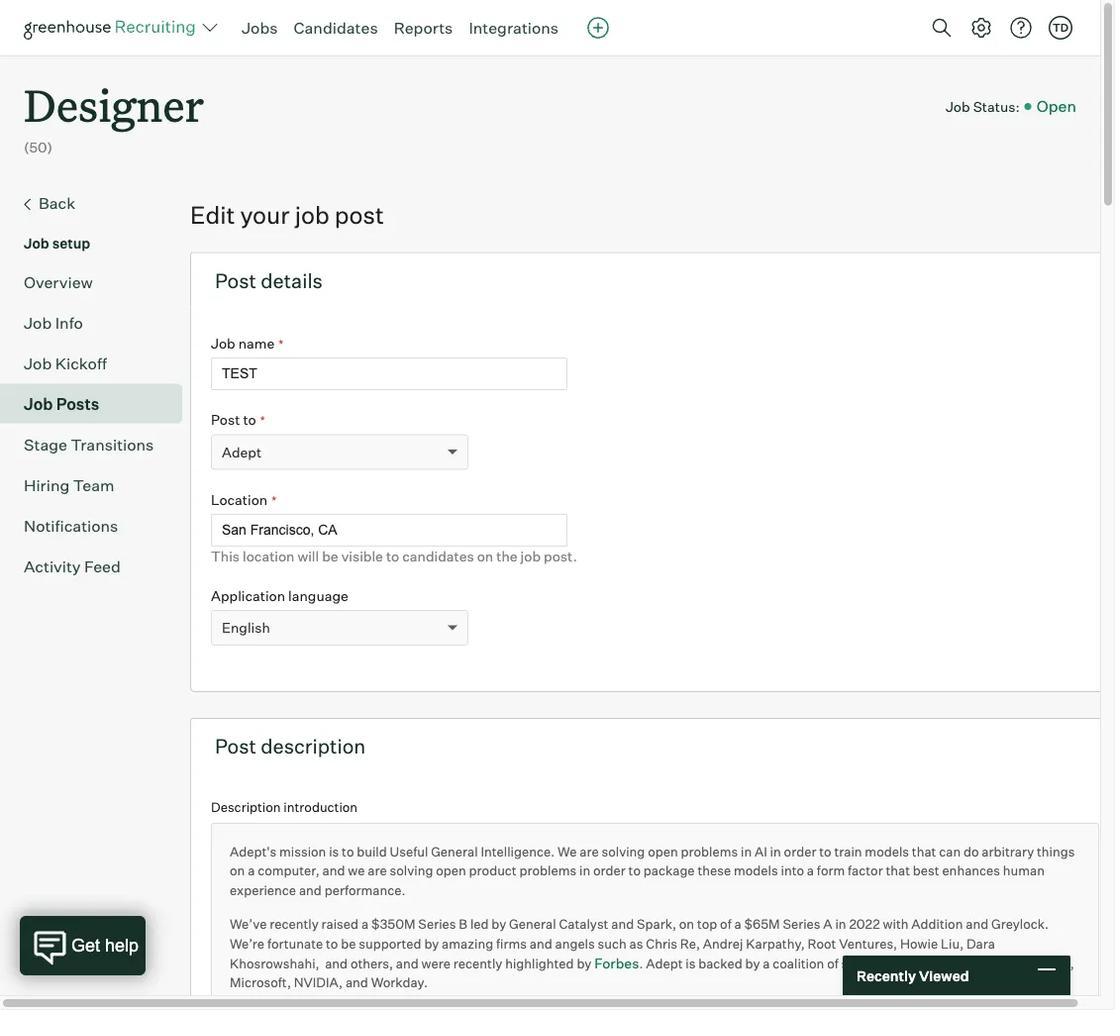 Task type: vqa. For each thing, say whether or not it's contained in the screenshot.
'english' option at the left bottom of the page
yes



Task type: locate. For each thing, give the bounding box(es) containing it.
and up such
[[612, 917, 634, 933]]

activity feed
[[24, 557, 121, 576]]

post up description
[[215, 734, 257, 759]]

recently down amazing
[[454, 956, 503, 972]]

0 vertical spatial be
[[322, 548, 339, 565]]

job for job name
[[211, 335, 236, 352]]

problems up these at the bottom right of the page
[[681, 844, 738, 860]]

1 horizontal spatial of
[[828, 956, 839, 972]]

to left package
[[629, 863, 641, 879]]

solving up package
[[602, 844, 645, 860]]

we're
[[230, 936, 265, 952]]

of right top
[[720, 917, 732, 933]]

are right we
[[580, 844, 599, 860]]

problems
[[681, 844, 738, 860], [520, 863, 577, 879]]

name
[[239, 335, 275, 352]]

post to
[[211, 411, 256, 429]]

None text field
[[211, 358, 568, 391]]

on left the at bottom
[[477, 548, 494, 565]]

0 vertical spatial are
[[580, 844, 599, 860]]

are
[[580, 844, 599, 860], [368, 863, 387, 879]]

0 vertical spatial on
[[477, 548, 494, 565]]

stage
[[24, 435, 67, 454]]

build
[[357, 844, 387, 860]]

1 vertical spatial are
[[368, 863, 387, 879]]

td
[[1053, 21, 1069, 34]]

and up workday. on the left bottom of page
[[396, 956, 419, 972]]

1 horizontal spatial be
[[341, 936, 356, 952]]

notifications link
[[24, 514, 174, 538]]

adept down post to
[[222, 444, 262, 461]]

viewed
[[919, 967, 970, 985]]

1 horizontal spatial is
[[686, 956, 696, 972]]

adept
[[222, 444, 262, 461], [646, 956, 683, 972]]

job left status:
[[946, 98, 971, 115]]

designer link
[[24, 55, 204, 138]]

None text field
[[211, 514, 568, 547]]

2 vertical spatial post
[[215, 734, 257, 759]]

1 horizontal spatial problems
[[681, 844, 738, 860]]

0 vertical spatial adept
[[222, 444, 262, 461]]

activity
[[24, 557, 81, 576]]

howie
[[901, 936, 939, 952]]

to right visible
[[386, 548, 400, 565]]

recently up fortunate
[[270, 917, 319, 933]]

models down ai
[[734, 863, 779, 879]]

that left best
[[886, 863, 911, 879]]

0 horizontal spatial are
[[368, 863, 387, 879]]

in left ai
[[741, 844, 752, 860]]

post for post to
[[211, 411, 240, 429]]

on
[[477, 548, 494, 565], [230, 863, 245, 879], [679, 917, 695, 933]]

problems down we
[[520, 863, 577, 879]]

1 vertical spatial of
[[828, 956, 839, 972]]

series left a
[[783, 917, 821, 933]]

in
[[741, 844, 752, 860], [771, 844, 782, 860], [580, 863, 591, 879], [836, 917, 847, 933]]

1 vertical spatial order
[[593, 863, 626, 879]]

general inside 'we've recently raised a $350m series b led by general catalyst and spark, on top of a $65m series a in 2022 with addition and greylock. we're fortunate to be supported by amazing firms and angels such as chris re, andrej karpathy, root ventures, howie liu, dara khosrowshahi,  and others, and were recently highlighted by'
[[509, 917, 556, 933]]

description
[[261, 734, 366, 759]]

0 vertical spatial is
[[329, 844, 339, 860]]

search image
[[930, 16, 954, 40]]

(50)
[[24, 139, 52, 156]]

0 vertical spatial that
[[912, 844, 937, 860]]

general up firms
[[509, 917, 556, 933]]

back link
[[24, 191, 174, 217]]

2 horizontal spatial on
[[679, 917, 695, 933]]

0 vertical spatial of
[[720, 917, 732, 933]]

on down the adept's
[[230, 863, 245, 879]]

and down 'others,'
[[346, 975, 368, 991]]

1 horizontal spatial open
[[648, 844, 678, 860]]

order up catalyst
[[593, 863, 626, 879]]

post for post details
[[215, 268, 257, 293]]

job left posts
[[24, 394, 53, 414]]

by down karpathy,
[[746, 956, 760, 972]]

1 vertical spatial open
[[436, 863, 466, 879]]

0 horizontal spatial order
[[593, 863, 626, 879]]

job info
[[24, 313, 83, 333]]

1 vertical spatial solving
[[390, 863, 433, 879]]

1 vertical spatial general
[[509, 917, 556, 933]]

job info link
[[24, 311, 174, 335]]

fortunate
[[267, 936, 323, 952]]

is inside 'adept's mission is to build useful general intelligence. we are solving open problems in ai in order to train models that can do arbitrary things on a computer, and we are solving open product problems in order to package these models into a form factor that best enhances human experience and performance.'
[[329, 844, 339, 860]]

0 vertical spatial recently
[[270, 917, 319, 933]]

feed
[[84, 557, 121, 576]]

1 horizontal spatial recently
[[454, 956, 503, 972]]

1 horizontal spatial job
[[521, 548, 541, 565]]

1 horizontal spatial that
[[912, 844, 937, 860]]

solving down useful
[[390, 863, 433, 879]]

1 horizontal spatial on
[[477, 548, 494, 565]]

0 vertical spatial problems
[[681, 844, 738, 860]]

1 horizontal spatial adept
[[646, 956, 683, 972]]

0 horizontal spatial general
[[431, 844, 478, 860]]

0 horizontal spatial series
[[418, 917, 456, 933]]

1 series from the left
[[418, 917, 456, 933]]

a right "into"
[[807, 863, 815, 879]]

on up re, at the right of page
[[679, 917, 695, 933]]

2 vertical spatial on
[[679, 917, 695, 933]]

in inside 'we've recently raised a $350m series b led by general catalyst and spark, on top of a $65m series a in 2022 with addition and greylock. we're fortunate to be supported by amazing firms and angels such as chris re, andrej karpathy, root ventures, howie liu, dara khosrowshahi,  and others, and were recently highlighted by'
[[836, 917, 847, 933]]

human
[[1004, 863, 1045, 879]]

we
[[558, 844, 577, 860]]

1 vertical spatial is
[[686, 956, 696, 972]]

series left b
[[418, 917, 456, 933]]

1 horizontal spatial series
[[783, 917, 821, 933]]

0 vertical spatial solving
[[602, 844, 645, 860]]

andrej
[[703, 936, 744, 952]]

is down re, at the right of page
[[686, 956, 696, 972]]

is inside . adept is backed by a coalition of strategic partners, including atlassian, microsoft, nvidia, and workday.
[[686, 956, 696, 972]]

1 vertical spatial adept
[[646, 956, 683, 972]]

order
[[784, 844, 817, 860], [593, 863, 626, 879]]

factor
[[848, 863, 884, 879]]

status:
[[974, 98, 1020, 115]]

0 vertical spatial order
[[784, 844, 817, 860]]

can
[[940, 844, 961, 860]]

1 vertical spatial post
[[211, 411, 240, 429]]

adept option
[[222, 444, 262, 461]]

to up form
[[820, 844, 832, 860]]

details
[[261, 268, 323, 293]]

visible
[[342, 548, 383, 565]]

open up package
[[648, 844, 678, 860]]

0 vertical spatial job
[[295, 200, 330, 230]]

job left info
[[24, 313, 52, 333]]

0 vertical spatial open
[[648, 844, 678, 860]]

post left details
[[215, 268, 257, 293]]

0 horizontal spatial of
[[720, 917, 732, 933]]

0 horizontal spatial problems
[[520, 863, 577, 879]]

0 horizontal spatial that
[[886, 863, 911, 879]]

job right the your
[[295, 200, 330, 230]]

english option
[[222, 619, 270, 637]]

a down karpathy,
[[763, 956, 770, 972]]

.
[[639, 956, 643, 972]]

strategic
[[842, 956, 895, 972]]

computer,
[[258, 863, 320, 879]]

raised
[[322, 917, 359, 933]]

job left name
[[211, 335, 236, 352]]

td button
[[1045, 12, 1077, 44]]

0 vertical spatial general
[[431, 844, 478, 860]]

activity feed link
[[24, 555, 174, 578]]

in right a
[[836, 917, 847, 933]]

forbes link
[[595, 955, 639, 972]]

0 horizontal spatial recently
[[270, 917, 319, 933]]

of inside . adept is backed by a coalition of strategic partners, including atlassian, microsoft, nvidia, and workday.
[[828, 956, 839, 972]]

adept down chris
[[646, 956, 683, 972]]

job inside 'link'
[[24, 394, 53, 414]]

job for job status:
[[946, 98, 971, 115]]

1 vertical spatial be
[[341, 936, 356, 952]]

open left product
[[436, 863, 466, 879]]

including
[[956, 956, 1012, 972]]

open
[[1037, 96, 1077, 116]]

1 horizontal spatial general
[[509, 917, 556, 933]]

0 horizontal spatial open
[[436, 863, 466, 879]]

a
[[824, 917, 833, 933]]

the
[[497, 548, 518, 565]]

we've
[[230, 917, 267, 933]]

of down root
[[828, 956, 839, 972]]

0 horizontal spatial be
[[322, 548, 339, 565]]

ventures,
[[839, 936, 898, 952]]

1 vertical spatial that
[[886, 863, 911, 879]]

general
[[431, 844, 478, 860], [509, 917, 556, 933]]

jobs
[[242, 18, 278, 38]]

a left "$65m"
[[735, 917, 742, 933]]

hiring team link
[[24, 473, 174, 497]]

language
[[288, 587, 349, 605]]

post
[[215, 268, 257, 293], [211, 411, 240, 429], [215, 734, 257, 759]]

0 horizontal spatial adept
[[222, 444, 262, 461]]

0 horizontal spatial solving
[[390, 863, 433, 879]]

order up "into"
[[784, 844, 817, 860]]

catalyst
[[559, 917, 609, 933]]

arbitrary
[[982, 844, 1035, 860]]

job left setup
[[24, 235, 49, 252]]

are down build
[[368, 863, 387, 879]]

solving
[[602, 844, 645, 860], [390, 863, 433, 879]]

models up factor
[[865, 844, 910, 860]]

to down raised
[[326, 936, 338, 952]]

be right the will
[[322, 548, 339, 565]]

chris
[[646, 936, 678, 952]]

1 vertical spatial models
[[734, 863, 779, 879]]

0 horizontal spatial on
[[230, 863, 245, 879]]

job right the at bottom
[[521, 548, 541, 565]]

0 vertical spatial models
[[865, 844, 910, 860]]

designer (50)
[[24, 75, 204, 156]]

general up product
[[431, 844, 478, 860]]

0 horizontal spatial models
[[734, 863, 779, 879]]

is right mission
[[329, 844, 339, 860]]

and down computer,
[[299, 883, 322, 898]]

0 vertical spatial post
[[215, 268, 257, 293]]

be down raised
[[341, 936, 356, 952]]

post up the "adept" option
[[211, 411, 240, 429]]

experience
[[230, 883, 296, 898]]

description
[[211, 800, 281, 816]]

by up were
[[424, 936, 439, 952]]

b
[[459, 917, 468, 933]]

integrations
[[469, 18, 559, 38]]

job for job info
[[24, 313, 52, 333]]

1 horizontal spatial solving
[[602, 844, 645, 860]]

1 vertical spatial on
[[230, 863, 245, 879]]

by right led
[[492, 917, 507, 933]]

be
[[322, 548, 339, 565], [341, 936, 356, 952]]

integrations link
[[469, 18, 559, 38]]

coalition
[[773, 956, 825, 972]]

recently
[[857, 967, 917, 985]]

that up best
[[912, 844, 937, 860]]

post description
[[215, 734, 366, 759]]

be inside 'we've recently raised a $350m series b led by general catalyst and spark, on top of a $65m series a in 2022 with addition and greylock. we're fortunate to be supported by amazing firms and angels such as chris re, andrej karpathy, root ventures, howie liu, dara khosrowshahi,  and others, and were recently highlighted by'
[[341, 936, 356, 952]]

a
[[248, 863, 255, 879], [807, 863, 815, 879], [362, 917, 369, 933], [735, 917, 742, 933], [763, 956, 770, 972]]

0 horizontal spatial is
[[329, 844, 339, 860]]

job left kickoff
[[24, 353, 52, 373]]



Task type: describe. For each thing, give the bounding box(es) containing it.
reports
[[394, 18, 453, 38]]

adept inside . adept is backed by a coalition of strategic partners, including atlassian, microsoft, nvidia, and workday.
[[646, 956, 683, 972]]

reports link
[[394, 18, 453, 38]]

post for post description
[[215, 734, 257, 759]]

spark,
[[637, 917, 677, 933]]

kickoff
[[55, 353, 107, 373]]

form
[[817, 863, 845, 879]]

performance.
[[325, 883, 406, 898]]

and up nvidia,
[[325, 956, 348, 972]]

and up 'highlighted'
[[530, 936, 553, 952]]

train
[[835, 844, 863, 860]]

back
[[39, 193, 75, 213]]

things
[[1037, 844, 1076, 860]]

info
[[55, 313, 83, 333]]

partners,
[[898, 956, 954, 972]]

and left 'we'
[[323, 863, 345, 879]]

addition
[[912, 917, 964, 933]]

angels
[[555, 936, 595, 952]]

karpathy,
[[746, 936, 805, 952]]

description introduction
[[211, 800, 358, 816]]

nvidia,
[[294, 975, 343, 991]]

stage transitions
[[24, 435, 154, 454]]

transitions
[[71, 435, 154, 454]]

we
[[348, 863, 365, 879]]

job for job kickoff
[[24, 353, 52, 373]]

forbes
[[595, 955, 639, 972]]

product
[[469, 863, 517, 879]]

a inside . adept is backed by a coalition of strategic partners, including atlassian, microsoft, nvidia, and workday.
[[763, 956, 770, 972]]

amazing
[[442, 936, 494, 952]]

others,
[[351, 956, 393, 972]]

english
[[222, 619, 270, 637]]

team
[[73, 475, 115, 495]]

stage transitions link
[[24, 433, 174, 456]]

will
[[298, 548, 319, 565]]

job setup
[[24, 235, 90, 252]]

were
[[422, 956, 451, 972]]

is for mission
[[329, 844, 339, 860]]

edit
[[190, 200, 235, 230]]

in up catalyst
[[580, 863, 591, 879]]

1 horizontal spatial are
[[580, 844, 599, 860]]

we've recently raised a $350m series b led by general catalyst and spark, on top of a $65m series a in 2022 with addition and greylock. we're fortunate to be supported by amazing firms and angels such as chris re, andrej karpathy, root ventures, howie liu, dara khosrowshahi,  and others, and were recently highlighted by
[[230, 917, 1049, 972]]

greylock.
[[992, 917, 1049, 933]]

such
[[598, 936, 627, 952]]

jobs link
[[242, 18, 278, 38]]

post
[[335, 200, 384, 230]]

of inside 'we've recently raised a $350m series b led by general catalyst and spark, on top of a $65m series a in 2022 with addition and greylock. we're fortunate to be supported by amazing firms and angels such as chris re, andrej karpathy, root ventures, howie liu, dara khosrowshahi,  and others, and were recently highlighted by'
[[720, 917, 732, 933]]

greenhouse recruiting image
[[24, 16, 202, 40]]

hiring
[[24, 475, 70, 495]]

package
[[644, 863, 695, 879]]

top
[[697, 917, 718, 933]]

overview link
[[24, 270, 174, 294]]

candidates
[[403, 548, 474, 565]]

to inside 'we've recently raised a $350m series b led by general catalyst and spark, on top of a $65m series a in 2022 with addition and greylock. we're fortunate to be supported by amazing firms and angels such as chris re, andrej karpathy, root ventures, howie liu, dara khosrowshahi,  and others, and were recently highlighted by'
[[326, 936, 338, 952]]

is for adept
[[686, 956, 696, 972]]

1 horizontal spatial order
[[784, 844, 817, 860]]

job kickoff link
[[24, 351, 174, 375]]

to up 'we'
[[342, 844, 354, 860]]

0 horizontal spatial job
[[295, 200, 330, 230]]

to up the "adept" option
[[243, 411, 256, 429]]

job status:
[[946, 98, 1020, 115]]

job name
[[211, 335, 275, 352]]

1 vertical spatial problems
[[520, 863, 577, 879]]

mission
[[279, 844, 326, 860]]

do
[[964, 844, 980, 860]]

workday.
[[371, 975, 428, 991]]

best
[[913, 863, 940, 879]]

as
[[630, 936, 643, 952]]

configure image
[[970, 16, 994, 40]]

setup
[[52, 235, 90, 252]]

by inside . adept is backed by a coalition of strategic partners, including atlassian, microsoft, nvidia, and workday.
[[746, 956, 760, 972]]

enhances
[[943, 863, 1001, 879]]

backed
[[699, 956, 743, 972]]

hiring team
[[24, 475, 115, 495]]

re,
[[681, 936, 701, 952]]

job for job setup
[[24, 235, 49, 252]]

application
[[211, 587, 285, 605]]

and inside . adept is backed by a coalition of strategic partners, including atlassian, microsoft, nvidia, and workday.
[[346, 975, 368, 991]]

2022
[[850, 917, 881, 933]]

a right raised
[[362, 917, 369, 933]]

job posts link
[[24, 392, 174, 416]]

and up dara
[[966, 917, 989, 933]]

$65m
[[745, 917, 780, 933]]

location
[[243, 548, 295, 565]]

adept's
[[230, 844, 277, 860]]

notifications
[[24, 516, 118, 536]]

on inside 'adept's mission is to build useful general intelligence. we are solving open problems in ai in order to train models that can do arbitrary things on a computer, and we are solving open product problems in order to package these models into a form factor that best enhances human experience and performance.'
[[230, 863, 245, 879]]

location
[[211, 491, 268, 509]]

recently viewed
[[857, 967, 970, 985]]

1 horizontal spatial models
[[865, 844, 910, 860]]

2 series from the left
[[783, 917, 821, 933]]

$350m
[[371, 917, 416, 933]]

intelligence.
[[481, 844, 555, 860]]

firms
[[496, 936, 527, 952]]

1 vertical spatial job
[[521, 548, 541, 565]]

posts
[[56, 394, 99, 414]]

introduction
[[284, 800, 358, 816]]

on inside 'we've recently raised a $350m series b led by general catalyst and spark, on top of a $65m series a in 2022 with addition and greylock. we're fortunate to be supported by amazing firms and angels such as chris re, andrej karpathy, root ventures, howie liu, dara khosrowshahi,  and others, and were recently highlighted by'
[[679, 917, 695, 933]]

general inside 'adept's mission is to build useful general intelligence. we are solving open problems in ai in order to train models that can do arbitrary things on a computer, and we are solving open product problems in order to package these models into a form factor that best enhances human experience and performance.'
[[431, 844, 478, 860]]

led
[[471, 917, 489, 933]]

with
[[883, 917, 909, 933]]

in right ai
[[771, 844, 782, 860]]

a down the adept's
[[248, 863, 255, 879]]

job for job posts
[[24, 394, 53, 414]]

by down angels
[[577, 956, 592, 972]]

application language
[[211, 587, 349, 605]]

1 vertical spatial recently
[[454, 956, 503, 972]]

edit your job post
[[190, 200, 384, 230]]

root
[[808, 936, 837, 952]]

td button
[[1049, 16, 1073, 40]]

job posts
[[24, 394, 99, 414]]



